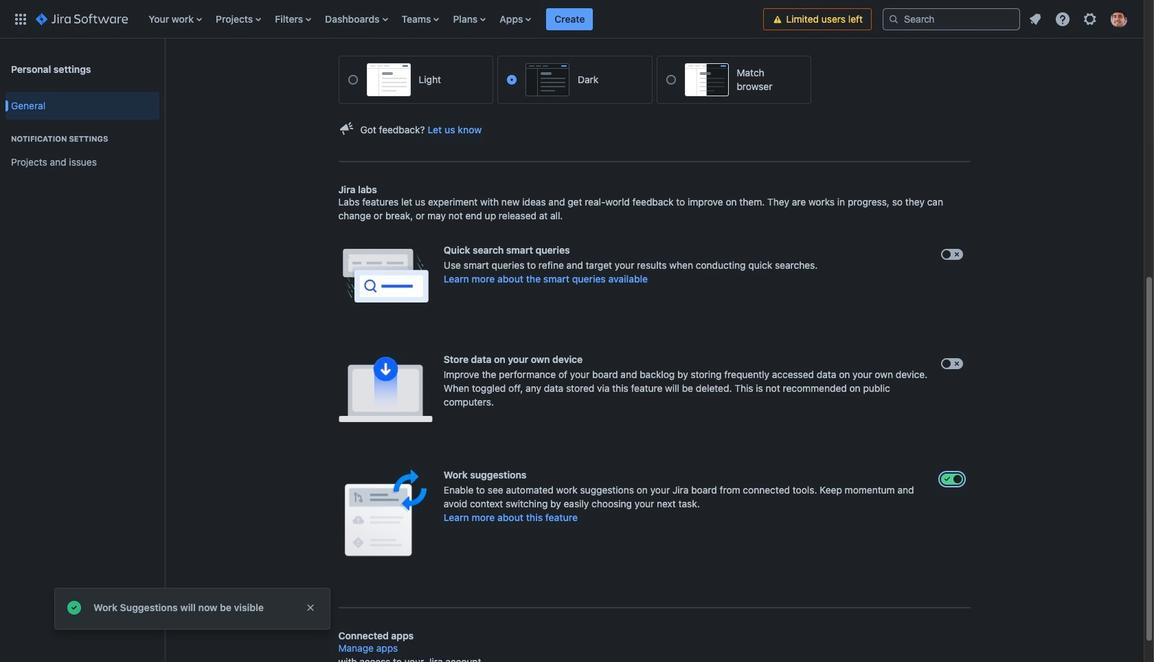 Task type: describe. For each thing, give the bounding box(es) containing it.
1 horizontal spatial list
[[1024, 7, 1136, 31]]

feedback image
[[339, 120, 355, 137]]

0 horizontal spatial list
[[142, 0, 764, 38]]

sidebar navigation image
[[150, 55, 180, 82]]

your profile and settings image
[[1112, 11, 1128, 27]]

search image
[[889, 13, 900, 24]]

dismiss image
[[305, 602, 316, 613]]

primary element
[[8, 0, 764, 38]]

1 group from the top
[[5, 88, 159, 184]]



Task type: locate. For each thing, give the bounding box(es) containing it.
banner
[[0, 0, 1145, 38]]

Search field
[[883, 8, 1021, 30]]

list
[[142, 0, 764, 38], [1024, 7, 1136, 31]]

help image
[[1055, 11, 1072, 27]]

appswitcher icon image
[[12, 11, 29, 27]]

alert
[[55, 588, 330, 629]]

notifications image
[[1028, 11, 1044, 27]]

heading
[[5, 133, 159, 144]]

None radio
[[507, 75, 517, 85], [667, 75, 676, 85], [507, 75, 517, 85], [667, 75, 676, 85]]

group
[[5, 88, 159, 184], [5, 120, 159, 180]]

success image
[[66, 599, 82, 616]]

jira software image
[[36, 11, 128, 27], [36, 11, 128, 27]]

2 group from the top
[[5, 120, 159, 180]]

list item
[[547, 0, 594, 38]]

main content
[[165, 0, 1145, 642]]

settings image
[[1083, 11, 1099, 27]]

None search field
[[883, 8, 1021, 30]]

None radio
[[348, 75, 358, 85]]



Task type: vqa. For each thing, say whether or not it's contained in the screenshot.
2nd "group" from the top
yes



